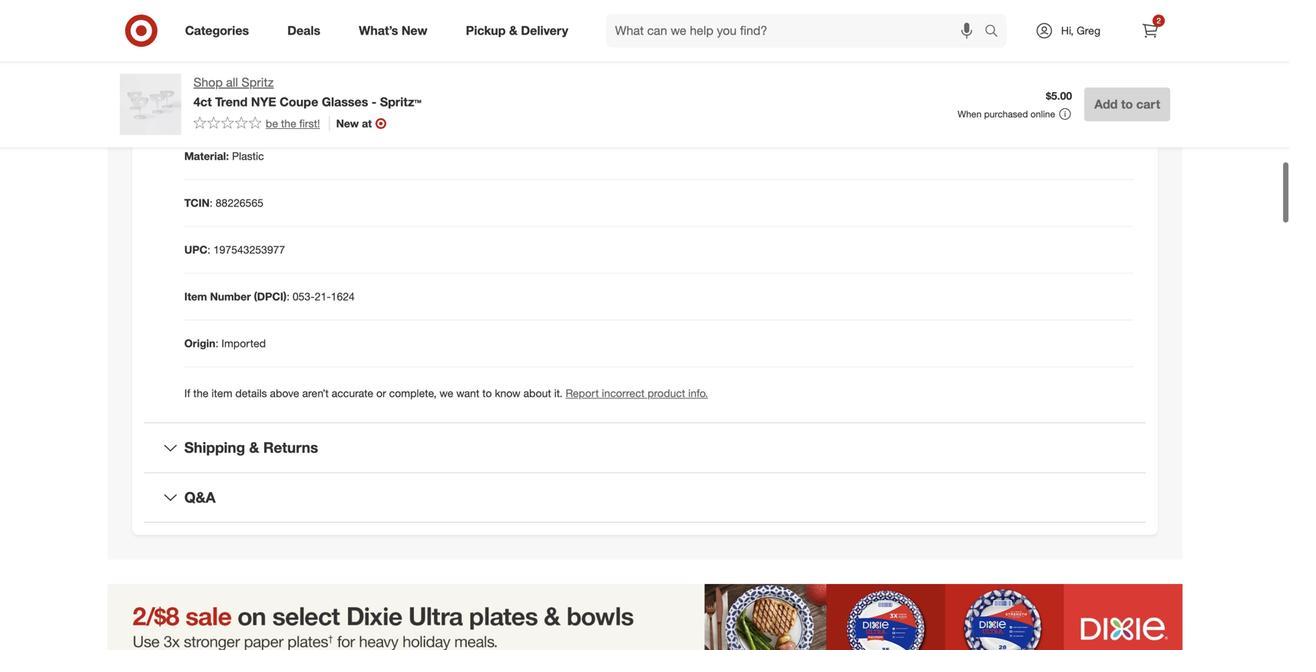 Task type: describe. For each thing, give the bounding box(es) containing it.
returns
[[263, 431, 318, 449]]

or
[[376, 379, 386, 392]]

hi, greg
[[1061, 24, 1101, 37]]

info.
[[688, 379, 708, 392]]

$5.00
[[1046, 89, 1072, 103]]

add
[[1095, 97, 1118, 112]]

report incorrect product info. button
[[566, 378, 708, 394]]

we
[[440, 379, 453, 392]]

if
[[184, 379, 190, 392]]

trend
[[215, 94, 248, 109]]

add to cart button
[[1085, 88, 1170, 121]]

quantity:
[[231, 95, 278, 108]]

0 horizontal spatial to
[[482, 379, 492, 392]]

incorrect
[[602, 379, 645, 392]]

categories
[[185, 23, 249, 38]]

item number (dpci) : 053-21-1624
[[184, 282, 355, 296]]

& for pickup
[[509, 23, 518, 38]]

categories link
[[172, 14, 268, 48]]

search button
[[978, 14, 1015, 51]]

purchased
[[984, 108, 1028, 120]]

holidays
[[225, 48, 267, 61]]

item
[[212, 379, 232, 392]]

1 horizontal spatial new
[[402, 23, 427, 38]]

what's new
[[359, 23, 427, 38]]

details
[[235, 379, 267, 392]]

when purchased online
[[958, 108, 1055, 120]]

if the item details above aren't accurate or complete, we want to know about it. report incorrect product info.
[[184, 379, 708, 392]]

origin : imported
[[184, 329, 266, 342]]

deals link
[[274, 14, 340, 48]]

theme: holidays
[[184, 48, 267, 61]]

spritz™
[[380, 94, 422, 109]]

greg
[[1077, 24, 1101, 37]]

deals
[[287, 23, 320, 38]]

4ct
[[194, 94, 212, 109]]

advertisement region
[[108, 577, 1183, 650]]

to inside button
[[1121, 97, 1133, 112]]

1624
[[331, 282, 355, 296]]

delivery
[[521, 23, 568, 38]]

at
[[362, 117, 372, 130]]

accurate
[[332, 379, 373, 392]]

when
[[958, 108, 982, 120]]

product
[[648, 379, 685, 392]]

item
[[184, 282, 207, 296]]

first!
[[299, 117, 320, 130]]

above
[[270, 379, 299, 392]]

shop
[[194, 75, 223, 90]]

image of 4ct trend nye coupe glasses - spritz™ image
[[120, 74, 181, 135]]

it.
[[554, 379, 563, 392]]

be the first! link
[[194, 116, 320, 131]]

: for imported
[[215, 329, 218, 342]]

tcin
[[184, 189, 210, 202]]

cart
[[1136, 97, 1160, 112]]

shipping
[[184, 431, 245, 449]]

88226565
[[216, 189, 263, 202]]

hi,
[[1061, 24, 1074, 37]]

all
[[226, 75, 238, 90]]

4
[[281, 95, 287, 108]]



Task type: locate. For each thing, give the bounding box(es) containing it.
: left "imported"
[[215, 329, 218, 342]]

What can we help you find? suggestions appear below search field
[[606, 14, 988, 48]]

q&a
[[184, 481, 216, 499]]

197543253977
[[213, 235, 285, 249]]

(dpci)
[[254, 282, 287, 296]]

&
[[509, 23, 518, 38], [249, 431, 259, 449]]

coupe
[[280, 94, 318, 109]]

what's
[[359, 23, 398, 38]]

& right pickup
[[509, 23, 518, 38]]

to
[[1121, 97, 1133, 112], [482, 379, 492, 392]]

& left returns
[[249, 431, 259, 449]]

be the first!
[[266, 117, 320, 130]]

material:
[[184, 142, 229, 155]]

shipping & returns
[[184, 431, 318, 449]]

what's new link
[[346, 14, 447, 48]]

glasses
[[322, 94, 368, 109]]

pickup & delivery link
[[453, 14, 588, 48]]

number
[[210, 282, 251, 296]]

aren't
[[302, 379, 329, 392]]

to right want
[[482, 379, 492, 392]]

spritz
[[242, 75, 274, 90]]

& inside "link"
[[509, 23, 518, 38]]

0 vertical spatial to
[[1121, 97, 1133, 112]]

0 horizontal spatial new
[[336, 117, 359, 130]]

nye
[[251, 94, 276, 109]]

& inside 'dropdown button'
[[249, 431, 259, 449]]

1 horizontal spatial to
[[1121, 97, 1133, 112]]

tcin : 88226565
[[184, 189, 263, 202]]

material: plastic
[[184, 142, 264, 155]]

: left 053-
[[287, 282, 290, 296]]

1 horizontal spatial &
[[509, 23, 518, 38]]

want
[[456, 379, 479, 392]]

imported
[[221, 329, 266, 342]]

upc : 197543253977
[[184, 235, 285, 249]]

pickup
[[466, 23, 506, 38]]

the for if
[[193, 379, 209, 392]]

search
[[978, 25, 1015, 40]]

package
[[184, 95, 228, 108]]

1 horizontal spatial the
[[281, 117, 296, 130]]

know
[[495, 379, 520, 392]]

: for 197543253977
[[207, 235, 210, 249]]

q&a button
[[144, 466, 1146, 515]]

package quantity: 4
[[184, 95, 287, 108]]

the right if on the left bottom
[[193, 379, 209, 392]]

:
[[210, 189, 213, 202], [207, 235, 210, 249], [287, 282, 290, 296], [215, 329, 218, 342]]

new at
[[336, 117, 372, 130]]

be
[[266, 117, 278, 130]]

& for shipping
[[249, 431, 259, 449]]

the right the be
[[281, 117, 296, 130]]

online
[[1031, 108, 1055, 120]]

pickup & delivery
[[466, 23, 568, 38]]

0 vertical spatial &
[[509, 23, 518, 38]]

add to cart
[[1095, 97, 1160, 112]]

complete,
[[389, 379, 437, 392]]

to right add at the top
[[1121, 97, 1133, 112]]

0 vertical spatial new
[[402, 23, 427, 38]]

shipping & returns button
[[144, 416, 1146, 465]]

053-
[[293, 282, 315, 296]]

theme:
[[184, 48, 222, 61]]

new left at
[[336, 117, 359, 130]]

: for 88226565
[[210, 189, 213, 202]]

the
[[281, 117, 296, 130], [193, 379, 209, 392]]

shop all spritz 4ct trend nye coupe glasses - spritz™
[[194, 75, 422, 109]]

2
[[1157, 16, 1161, 25]]

1 vertical spatial the
[[193, 379, 209, 392]]

new right what's
[[402, 23, 427, 38]]

plastic
[[232, 142, 264, 155]]

origin
[[184, 329, 215, 342]]

: left 197543253977
[[207, 235, 210, 249]]

1 vertical spatial &
[[249, 431, 259, 449]]

0 horizontal spatial &
[[249, 431, 259, 449]]

1 vertical spatial to
[[482, 379, 492, 392]]

report
[[566, 379, 599, 392]]

new
[[402, 23, 427, 38], [336, 117, 359, 130]]

0 vertical spatial the
[[281, 117, 296, 130]]

-
[[372, 94, 377, 109]]

1 vertical spatial new
[[336, 117, 359, 130]]

21-
[[315, 282, 331, 296]]

0 horizontal spatial the
[[193, 379, 209, 392]]

about
[[523, 379, 551, 392]]

the for be
[[281, 117, 296, 130]]

upc
[[184, 235, 207, 249]]

: left 88226565
[[210, 189, 213, 202]]

2 link
[[1134, 14, 1167, 48]]



Task type: vqa. For each thing, say whether or not it's contained in the screenshot.
Edit
no



